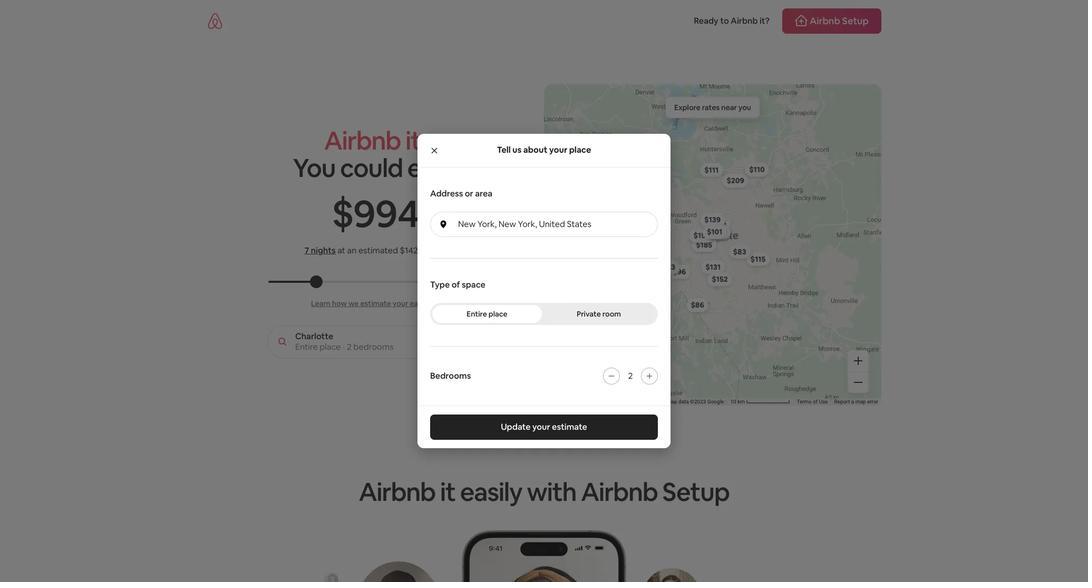 Task type: describe. For each thing, give the bounding box(es) containing it.
new york, new york, united states button
[[430, 212, 658, 237]]

$100
[[696, 235, 712, 244]]

map data ©2023 google
[[667, 399, 724, 405]]

learn how we estimate your earnings button
[[311, 299, 440, 308]]

$142
[[400, 245, 418, 256]]

near
[[722, 103, 737, 112]]

$209
[[727, 176, 745, 186]]

it.
[[406, 124, 427, 157]]

$185 button
[[691, 238, 717, 252]]

$110 button
[[745, 162, 770, 177]]

update your estimate
[[501, 422, 587, 433]]

$83 button
[[729, 245, 751, 259]]

airbnb setup
[[581, 476, 730, 509]]

room
[[603, 310, 621, 319]]

of for type
[[452, 279, 460, 291]]

airbnb for airbnb it easily with airbnb setup
[[359, 476, 436, 509]]

bedrooms
[[354, 342, 394, 353]]

$209 button
[[722, 173, 749, 188]]

$185
[[696, 240, 712, 250]]

$125 button
[[706, 225, 731, 239]]

Entire place button
[[432, 305, 542, 323]]

zoom in image
[[854, 357, 863, 365]]

terms of use
[[797, 399, 828, 405]]

google
[[708, 399, 724, 405]]

terms of use link
[[797, 399, 828, 405]]

how
[[332, 299, 347, 308]]

$115
[[751, 254, 766, 264]]

$139
[[705, 215, 721, 225]]

$314
[[703, 228, 720, 238]]

or
[[465, 188, 473, 199]]

airbnb setup link
[[783, 8, 882, 34]]

use
[[819, 399, 828, 405]]

terms
[[797, 399, 812, 405]]

2 inside charlotte entire place · 2 bedrooms
[[347, 342, 352, 353]]

10 km
[[731, 399, 746, 405]]

type of space
[[430, 279, 486, 291]]

$150 $125
[[694, 227, 727, 241]]

earnings
[[410, 299, 440, 308]]

2 york, from the left
[[518, 219, 537, 230]]

united
[[539, 219, 565, 230]]

map
[[856, 399, 866, 405]]

report
[[835, 399, 850, 405]]

1 york, from the left
[[478, 219, 497, 230]]

$125
[[711, 227, 727, 237]]

$111
[[705, 165, 719, 175]]

$101 button
[[702, 225, 727, 239]]

tell us about your place dialog
[[418, 134, 671, 449]]

$105
[[710, 219, 726, 228]]

report a map error link
[[835, 399, 879, 405]]

of for terms
[[813, 399, 818, 405]]

states
[[567, 219, 592, 230]]

setup
[[842, 15, 869, 27]]

update
[[501, 422, 531, 433]]

$ 9 9 4
[[332, 189, 419, 238]]

·
[[343, 342, 345, 353]]

$115 button
[[746, 252, 771, 267]]

bedrooms
[[430, 371, 471, 382]]

airbnb it. you could earn
[[293, 124, 458, 185]]

update your estimate button
[[430, 415, 658, 440]]

$139 button
[[700, 213, 726, 227]]

10 km button
[[727, 399, 794, 406]]

learn how we estimate your earnings
[[311, 299, 440, 308]]

report a map error
[[835, 399, 879, 405]]

new york, new york, united states
[[458, 219, 592, 230]]

Private room button
[[544, 305, 654, 323]]

airbnb it easily with airbnb setup
[[359, 476, 730, 509]]

$100 button
[[691, 232, 717, 247]]

$314 button
[[699, 225, 725, 240]]

estimated
[[359, 245, 398, 256]]

address or area
[[430, 188, 493, 199]]

private
[[577, 310, 601, 319]]

0 vertical spatial your
[[549, 145, 568, 156]]

tell
[[497, 145, 511, 156]]

$133
[[659, 263, 676, 272]]

to
[[720, 15, 729, 26]]

$131 button
[[701, 260, 726, 275]]

you
[[739, 103, 751, 112]]

airbnb homepage image
[[207, 13, 224, 30]]

$150
[[694, 231, 710, 241]]

$150 button
[[689, 229, 715, 243]]

your inside button
[[533, 422, 550, 433]]

2 new from the left
[[499, 219, 516, 230]]

zoom out image
[[854, 379, 863, 387]]

it
[[440, 476, 456, 509]]

area
[[475, 188, 493, 199]]

$185 $152 $100 $152
[[696, 228, 728, 284]]

$111 button
[[700, 163, 724, 177]]

$86
[[691, 301, 704, 310]]

ready to airbnb it?
[[694, 15, 770, 26]]

data
[[679, 399, 689, 405]]

4
[[398, 189, 419, 238]]



Task type: locate. For each thing, give the bounding box(es) containing it.
airbnb for airbnb setup
[[810, 15, 840, 27]]

space
[[462, 279, 486, 291]]

your left earnings
[[393, 299, 408, 308]]

0 horizontal spatial 2
[[347, 342, 352, 353]]

$96
[[673, 267, 686, 277]]

1 horizontal spatial new
[[499, 219, 516, 230]]

7 nights button
[[305, 245, 336, 257]]

charlotte
[[295, 331, 333, 342]]

explore rates near you button
[[666, 97, 760, 118]]

$105 button
[[705, 216, 731, 231]]

map region
[[440, 0, 980, 530]]

0 horizontal spatial estimate
[[360, 299, 391, 308]]

1 vertical spatial your
[[393, 299, 408, 308]]

2 vertical spatial place
[[320, 342, 341, 353]]

could
[[340, 152, 403, 185]]

0 horizontal spatial place
[[320, 342, 341, 353]]

earn
[[407, 152, 458, 185]]

easily
[[460, 476, 522, 509]]

$86 $139
[[691, 215, 721, 310]]

None range field
[[268, 281, 482, 283]]

it?
[[760, 15, 770, 26]]

1 new from the left
[[458, 219, 476, 230]]

entire inside charlotte entire place · 2 bedrooms
[[295, 342, 318, 353]]

option group inside 'tell us about your place' dialog
[[430, 303, 658, 325]]

10
[[731, 399, 736, 405]]

private room
[[577, 310, 621, 319]]

1 horizontal spatial 9
[[376, 189, 397, 238]]

estimate
[[360, 299, 391, 308], [552, 422, 587, 433]]

1 vertical spatial 2
[[628, 371, 633, 382]]

learn
[[311, 299, 331, 308]]

with
[[527, 476, 576, 509]]

place inside button
[[489, 310, 508, 319]]

9 left 4
[[376, 189, 397, 238]]

©2023
[[690, 399, 706, 405]]

1 horizontal spatial 2
[[628, 371, 633, 382]]

of left use
[[813, 399, 818, 405]]

map
[[667, 399, 677, 405]]

new left united
[[499, 219, 516, 230]]

2 9 from the left
[[376, 189, 397, 238]]

about
[[523, 145, 548, 156]]

airbnb
[[810, 15, 840, 27], [731, 15, 758, 26], [324, 124, 401, 157], [359, 476, 436, 509]]

option group
[[430, 303, 658, 325]]

nights
[[311, 245, 336, 256]]

option group containing entire place
[[430, 303, 658, 325]]

$152
[[711, 227, 727, 237], [711, 228, 727, 238], [712, 275, 728, 284]]

1 vertical spatial place
[[489, 310, 508, 319]]

2 vertical spatial your
[[533, 422, 550, 433]]

you
[[293, 152, 335, 185]]

0 horizontal spatial of
[[452, 279, 460, 291]]

0 horizontal spatial entire
[[295, 342, 318, 353]]

1 horizontal spatial york,
[[518, 219, 537, 230]]

type
[[430, 279, 450, 291]]

$133 button
[[655, 260, 680, 275]]

place inside charlotte entire place · 2 bedrooms
[[320, 342, 341, 353]]

york, left united
[[518, 219, 537, 230]]

$86 button
[[686, 298, 709, 313]]

place
[[569, 145, 591, 156], [489, 310, 508, 319], [320, 342, 341, 353]]

airbnb for airbnb it. you could earn
[[324, 124, 401, 157]]

0 horizontal spatial york,
[[478, 219, 497, 230]]

0 vertical spatial entire
[[467, 310, 487, 319]]

1 vertical spatial entire
[[295, 342, 318, 353]]

1 horizontal spatial of
[[813, 399, 818, 405]]

of
[[452, 279, 460, 291], [813, 399, 818, 405]]

1 horizontal spatial estimate
[[552, 422, 587, 433]]

2 inside 'tell us about your place' dialog
[[628, 371, 633, 382]]

tell us about your place
[[497, 145, 591, 156]]

address
[[430, 188, 463, 199]]

0 horizontal spatial new
[[458, 219, 476, 230]]

entire down space
[[467, 310, 487, 319]]

of inside 'tell us about your place' dialog
[[452, 279, 460, 291]]

your right update
[[533, 422, 550, 433]]

1 9 from the left
[[354, 189, 375, 238]]

2 horizontal spatial place
[[569, 145, 591, 156]]

1 horizontal spatial place
[[489, 310, 508, 319]]

entire place
[[467, 310, 508, 319]]

charlotte entire place · 2 bedrooms
[[295, 331, 394, 353]]

km
[[738, 399, 745, 405]]

$96 button
[[668, 265, 691, 280]]

airbnb inside "link"
[[810, 15, 840, 27]]

error
[[867, 399, 879, 405]]

9
[[354, 189, 375, 238], [376, 189, 397, 238]]

7
[[305, 245, 309, 256]]

$110
[[749, 165, 765, 175]]

1 horizontal spatial entire
[[467, 310, 487, 319]]

0 vertical spatial place
[[569, 145, 591, 156]]

us
[[513, 145, 522, 156]]

york, down area
[[478, 219, 497, 230]]

new down "or"
[[458, 219, 476, 230]]

7 nights at an estimated $142
[[305, 245, 418, 256]]

a smiling superhost in the airbnb app. text informs us that her name is myranda, she has three years' experience hosting in little rock, and her airbnb rating is 4.96 stars out of 5. image
[[207, 528, 882, 583], [207, 528, 882, 583]]

entire inside button
[[467, 310, 487, 319]]

0 horizontal spatial 9
[[354, 189, 375, 238]]

estimate inside update your estimate button
[[552, 422, 587, 433]]

$83
[[733, 247, 746, 257]]

your right "about"
[[549, 145, 568, 156]]

of right type
[[452, 279, 460, 291]]

airbnb inside the airbnb it. you could earn
[[324, 124, 401, 157]]

york,
[[478, 219, 497, 230], [518, 219, 537, 230]]

$131
[[706, 262, 721, 272]]

0 vertical spatial 2
[[347, 342, 352, 353]]

we
[[349, 299, 359, 308]]

a
[[851, 399, 854, 405]]

1 vertical spatial estimate
[[552, 422, 587, 433]]

entire left ·
[[295, 342, 318, 353]]

0 vertical spatial estimate
[[360, 299, 391, 308]]

9 right $
[[354, 189, 375, 238]]

0 vertical spatial of
[[452, 279, 460, 291]]

at
[[338, 245, 345, 256]]

ready
[[694, 15, 719, 26]]

explore
[[674, 103, 701, 112]]

$101
[[707, 227, 723, 237]]

1 vertical spatial of
[[813, 399, 818, 405]]

2
[[347, 342, 352, 353], [628, 371, 633, 382]]

$152 button
[[706, 225, 731, 239], [706, 226, 731, 240], [707, 272, 733, 287]]

airbnb setup
[[810, 15, 869, 27]]



Task type: vqa. For each thing, say whether or not it's contained in the screenshot.
On: in News and programs On: SMS Edit
no



